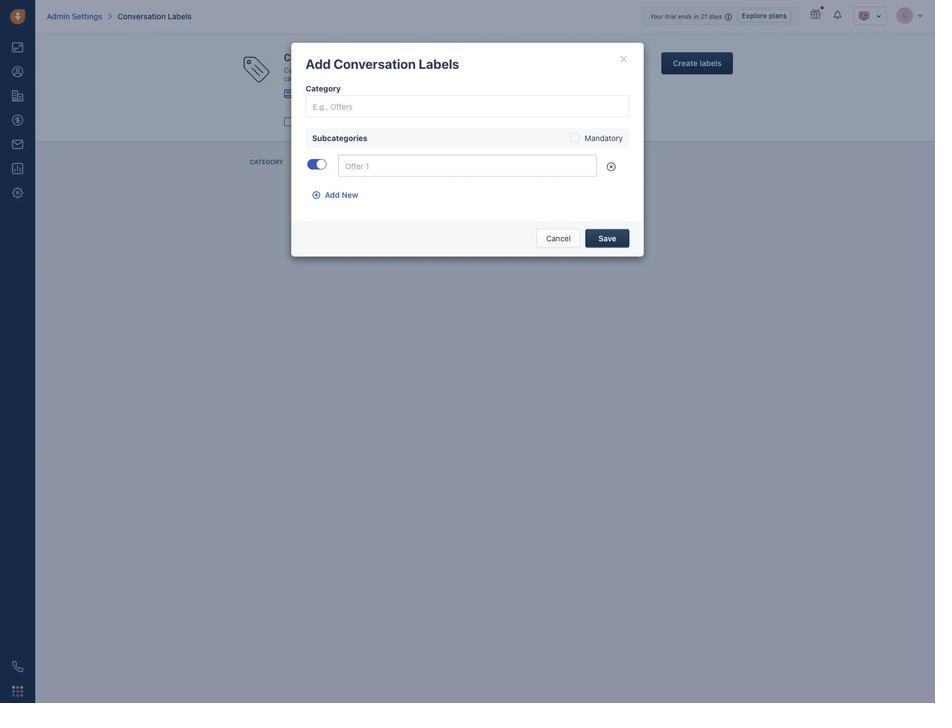 Task type: locate. For each thing, give the bounding box(es) containing it.
your
[[389, 75, 403, 83]]

labels up the 'subcategories'
[[320, 117, 340, 127]]

new
[[342, 190, 358, 199]]

and left keep
[[320, 66, 331, 74]]

conversation
[[118, 12, 166, 21], [284, 52, 345, 63], [334, 56, 416, 71], [313, 75, 354, 83]]

add inside "link"
[[325, 190, 340, 199]]

your
[[650, 13, 664, 20]]

0 horizontal spatial create
[[423, 66, 444, 74]]

conversation labels
[[118, 12, 192, 21]]

create
[[673, 58, 698, 68], [423, 66, 444, 74]]

ic_info_icon image
[[725, 12, 733, 21]]

1 horizontal spatial create
[[673, 58, 698, 68]]

user
[[294, 88, 311, 98]]

category
[[306, 84, 341, 93], [250, 158, 283, 165]]

0 vertical spatial category
[[446, 66, 473, 74]]

categories
[[426, 158, 465, 165]]

labels
[[700, 58, 722, 68], [320, 117, 340, 127]]

1 horizontal spatial category
[[306, 84, 341, 93]]

1 horizontal spatial labels
[[700, 58, 722, 68]]

user guide link
[[294, 88, 334, 98]]

admin settings
[[47, 12, 102, 21]]

conversation up categorize
[[284, 52, 345, 63]]

conversation right settings
[[118, 12, 166, 21]]

category
[[446, 66, 473, 74], [284, 75, 312, 83]]

add right ic_add_segment image
[[325, 190, 340, 199]]

1 horizontal spatial category
[[446, 66, 473, 74]]

add conversation labels
[[306, 56, 460, 71]]

category down categorize
[[284, 75, 312, 83]]

0 horizontal spatial and
[[320, 66, 331, 74]]

save
[[599, 234, 617, 243]]

conversations. left "say"
[[405, 75, 450, 83]]

0 vertical spatial labels
[[700, 58, 722, 68]]

track
[[350, 66, 366, 74]]

mandatory
[[585, 133, 623, 143]]

None checkbox
[[307, 159, 327, 170]]

status
[[614, 158, 638, 165]]

conversations. up your
[[376, 66, 421, 74]]

category up "say"
[[446, 66, 473, 74]]

2 and from the left
[[475, 66, 487, 74]]

categorize
[[284, 66, 318, 74]]

add new link
[[306, 186, 366, 204]]

and
[[320, 66, 331, 74], [475, 66, 487, 74]]

conversation up for
[[334, 56, 416, 71]]

create down the "ends"
[[673, 58, 698, 68]]

1 vertical spatial add
[[325, 190, 340, 199]]

1 horizontal spatial and
[[475, 66, 487, 74]]

1 vertical spatial labels
[[320, 117, 340, 127]]

conversation labels categorize and keep track of conversations. create category and add multiple sub- category conversation labels for your conversations. say hello to detailed classification.
[[284, 52, 559, 83]]

close image
[[618, 52, 630, 65]]

cancel
[[547, 234, 571, 243]]

conversations.
[[376, 66, 421, 74], [405, 75, 450, 83]]

Category text field
[[306, 95, 630, 117]]

and up to
[[475, 66, 487, 74]]

cancel button
[[537, 229, 581, 248]]

create inside button
[[673, 58, 698, 68]]

0 horizontal spatial category
[[250, 158, 283, 165]]

sub
[[411, 158, 424, 165]]

labels down days
[[700, 58, 722, 68]]

0 horizontal spatial labels
[[320, 117, 340, 127]]

labels inside button
[[700, 58, 722, 68]]

1 vertical spatial category
[[284, 75, 312, 83]]

ends
[[678, 13, 692, 20]]

0 vertical spatial add
[[306, 56, 331, 71]]

add left keep
[[306, 56, 331, 71]]

labels
[[168, 12, 192, 21], [348, 52, 378, 63], [419, 56, 460, 71], [356, 75, 377, 83]]

1 and from the left
[[320, 66, 331, 74]]

ic_add_segment image
[[311, 190, 322, 201]]

of
[[368, 66, 374, 74]]

add
[[489, 66, 500, 74]]

phone element
[[7, 656, 29, 678]]

create up category text field
[[423, 66, 444, 74]]

add
[[306, 56, 331, 71], [325, 190, 340, 199]]

subcategories
[[312, 133, 368, 143]]



Task type: describe. For each thing, give the bounding box(es) containing it.
create inside conversation labels categorize and keep track of conversations. create category and add multiple sub- category conversation labels for your conversations. say hello to detailed classification.
[[423, 66, 444, 74]]

admin settings link
[[47, 11, 102, 22]]

conversation down keep
[[313, 75, 354, 83]]

labels for create
[[700, 58, 722, 68]]

hello
[[465, 75, 480, 83]]

say
[[452, 75, 463, 83]]

explore plans
[[742, 11, 787, 20]]

user guide
[[294, 88, 334, 98]]

1 vertical spatial category
[[250, 158, 283, 165]]

multiple
[[502, 66, 527, 74]]

your trial ends in 21 days
[[650, 13, 723, 20]]

for
[[379, 75, 387, 83]]

phone image
[[12, 661, 23, 672]]

sub categories
[[411, 158, 465, 165]]

mandatory
[[342, 117, 381, 127]]

guide
[[313, 88, 334, 98]]

Offer 1 text field
[[338, 155, 597, 177]]

21
[[701, 13, 707, 20]]

add for add new
[[325, 190, 340, 199]]

create labels
[[673, 58, 722, 68]]

explore plans button
[[738, 9, 791, 23]]

Mandatory checkbox
[[571, 133, 579, 142]]

add new
[[325, 190, 358, 199]]

make
[[298, 117, 317, 127]]

trial
[[665, 13, 677, 20]]

make labels mandatory
[[298, 117, 381, 127]]

settings
[[72, 12, 102, 21]]

Make labels mandatory checkbox
[[284, 117, 293, 126]]

1 vertical spatial conversations.
[[405, 75, 450, 83]]

create labels button
[[662, 52, 734, 74]]

classification.
[[517, 75, 559, 83]]

detailed
[[490, 75, 515, 83]]

0 vertical spatial category
[[306, 84, 341, 93]]

keep
[[333, 66, 348, 74]]

0 vertical spatial conversations.
[[376, 66, 421, 74]]

days
[[709, 13, 723, 20]]

freshworks switcher image
[[12, 686, 23, 697]]

add for add conversation labels
[[306, 56, 331, 71]]

plans
[[769, 11, 787, 20]]

sub-
[[529, 66, 543, 74]]

save button
[[586, 229, 630, 248]]

admin
[[47, 12, 70, 21]]

to
[[482, 75, 488, 83]]

explore
[[742, 11, 767, 20]]

0 horizontal spatial category
[[284, 75, 312, 83]]

labels for make
[[320, 117, 340, 127]]

in
[[694, 13, 699, 20]]



Task type: vqa. For each thing, say whether or not it's contained in the screenshot.
plans
yes



